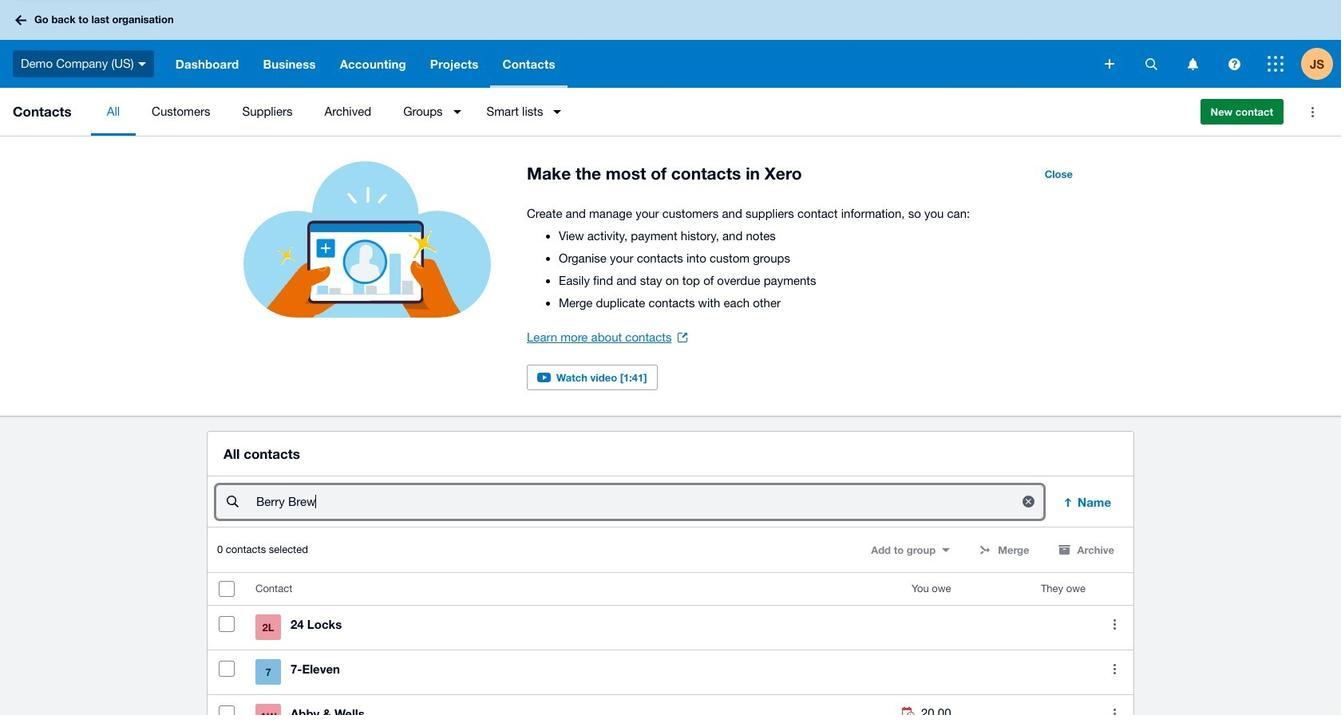 Task type: describe. For each thing, give the bounding box(es) containing it.
1 horizontal spatial svg image
[[1105, 59, 1115, 69]]

0 horizontal spatial svg image
[[138, 62, 146, 66]]

contact list table element
[[208, 573, 1134, 715]]



Task type: locate. For each thing, give the bounding box(es) containing it.
svg image
[[15, 15, 26, 25], [1145, 58, 1157, 70], [1188, 58, 1198, 70], [1228, 58, 1240, 70]]

2 horizontal spatial svg image
[[1268, 56, 1284, 72]]

banner
[[0, 0, 1341, 88]]

svg image
[[1268, 56, 1284, 72], [1105, 59, 1115, 69], [138, 62, 146, 66]]

actions menu image
[[1297, 96, 1329, 128]]

Search for a contact field
[[255, 487, 1007, 518]]

menu
[[91, 88, 1188, 136]]



Task type: vqa. For each thing, say whether or not it's contained in the screenshot.
Journal inside the Manual Journals › Posted Manual Journal #475
no



